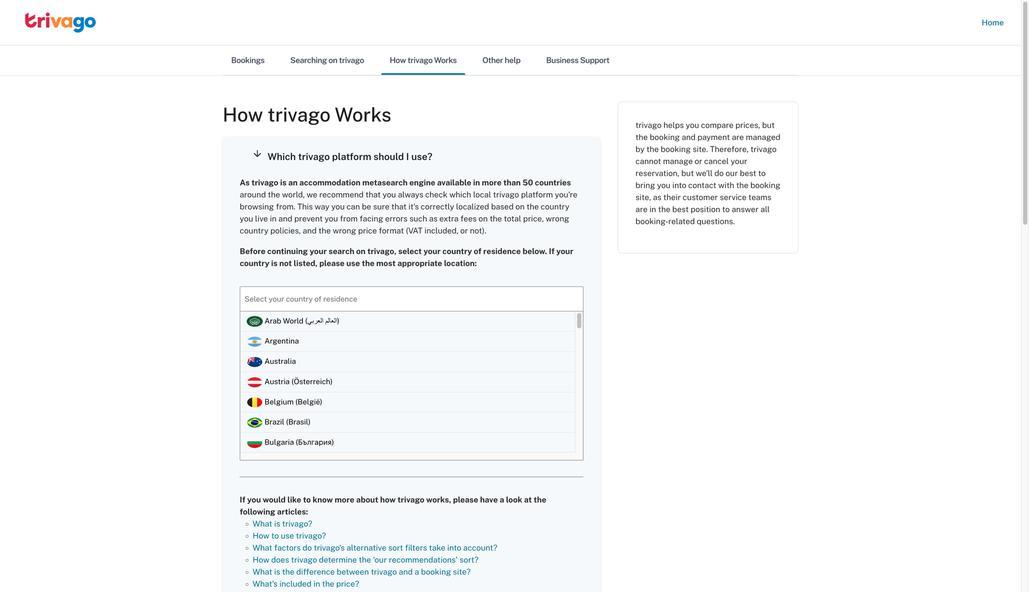 Task type: describe. For each thing, give the bounding box(es) containing it.
do inside "trivago helps you compare prices, but the booking and payment are managed by the booking site. therefore, trivago cannot manage or cancel your reservation, but we'll do our best to bring you into contact with the booking site, as their customer service teams are in the best position to answer all booking-related questions."
[[714, 169, 724, 178]]

engine
[[409, 178, 435, 187]]

your inside "trivago helps you compare prices, but the booking and payment are managed by the booking site. therefore, trivago cannot manage or cancel your reservation, but we'll do our best to bring you into contact with the booking site, as their customer service teams are in the best position to answer all booking-related questions."
[[731, 157, 747, 166]]

(العالم
[[305, 317, 337, 326]]

you right helps
[[686, 121, 699, 130]]

policies,
[[270, 226, 301, 236]]

be
[[362, 202, 371, 212]]

the up from.
[[268, 190, 280, 200]]

1 horizontal spatial that
[[391, 202, 407, 212]]

compare
[[701, 121, 734, 130]]

you down metasearch
[[383, 190, 396, 200]]

home
[[982, 18, 1004, 27]]

as
[[240, 178, 250, 187]]

business support link
[[538, 46, 618, 75]]

payment
[[698, 133, 730, 142]]

1 vertical spatial how trivago works
[[223, 103, 391, 126]]

in right live
[[270, 214, 277, 224]]

always
[[398, 190, 423, 200]]

australia link
[[240, 352, 575, 373]]

searching
[[290, 56, 327, 65]]

should
[[374, 151, 404, 162]]

the up 'price,'
[[527, 202, 539, 212]]

bookings
[[231, 56, 265, 65]]

1 vertical spatial trivago?
[[296, 532, 326, 541]]

difference
[[296, 568, 335, 577]]

about
[[356, 496, 378, 505]]

to up teams
[[758, 169, 766, 178]]

what is the difference between trivago and a booking site? link
[[253, 568, 471, 577]]

does
[[271, 556, 289, 565]]

what's included in the price? link
[[253, 580, 359, 589]]

as inside "trivago helps you compare prices, but the booking and payment are managed by the booking site. therefore, trivago cannot manage or cancel your reservation, but we'll do our best to bring you into contact with the booking site, as their customer service teams are in the best position to answer all booking-related questions."
[[653, 193, 661, 202]]

which trivago platform should i use? link
[[223, 137, 601, 177]]

primary navigation navigation
[[0, 0, 1021, 45]]

as trivago is an accommodation metasearch engine available in more than 50 countries around the world, we recommend that you always check which local trivago platform you're browsing from. this way you can be sure that it's correctly localized based on the country you live in and prevent you from facing errors such as extra fees on the total price, wrong country policies, and the wrong price format (vat included, or not).
[[240, 178, 577, 236]]

total
[[504, 214, 521, 224]]

on inside the before continuing your search on trivago, select your country of residence below. if your country is not listed, please use the most appropriate location:
[[356, 247, 366, 256]]

most
[[376, 259, 396, 268]]

trivago,
[[367, 247, 396, 256]]

have
[[480, 496, 498, 505]]

the up by
[[636, 133, 648, 142]]

is inside the before continuing your search on trivago, select your country of residence below. if your country is not listed, please use the most appropriate location:
[[271, 259, 277, 268]]

and down prevent
[[303, 226, 317, 236]]

from.
[[276, 202, 295, 212]]

bookings link
[[223, 46, 273, 75]]

1 what from the top
[[253, 520, 272, 529]]

determine
[[319, 556, 357, 565]]

facing
[[360, 214, 383, 224]]

the inside the before continuing your search on trivago, select your country of residence below. if your country is not listed, please use the most appropriate location:
[[362, 259, 375, 268]]

following
[[240, 508, 275, 517]]

you down recommend on the top of page
[[331, 202, 345, 212]]

on up the not).
[[479, 214, 488, 224]]

what is trivago? link
[[253, 520, 312, 529]]

more inside "if you would like to know more about how trivago works, please have a look at the following articles: what is trivago? how to use trivago? what factors do trivago's alternative sort filters take into account? how does trivago determine the 'our recommendations' sort? what is the difference between trivago and a booking site? what's included in the price?"
[[335, 496, 354, 505]]

price
[[358, 226, 377, 236]]

argentina link
[[240, 332, 575, 352]]

platform inside as trivago is an accommodation metasearch engine available in more than 50 countries around the world, we recommend that you always check which local trivago platform you're browsing from. this way you can be sure that it's correctly localized based on the country you live in and prevent you from facing errors such as extra fees on the total price, wrong country policies, and the wrong price format (vat included, or not).
[[521, 190, 553, 200]]

questions.
[[697, 217, 735, 226]]

(brasil)
[[286, 418, 311, 427]]

in inside "if you would like to know more about how trivago works, please have a look at the following articles: what is trivago? how to use trivago? what factors do trivago's alternative sort filters take into account? how does trivago determine the 'our recommendations' sort? what is the difference between trivago and a booking site? what's included in the price?"
[[313, 580, 320, 589]]

of
[[474, 247, 481, 256]]

an
[[288, 178, 298, 187]]

help
[[505, 56, 521, 65]]

errors
[[385, 214, 408, 224]]

country down you're
[[541, 202, 569, 212]]

arab
[[265, 317, 281, 326]]

sort?
[[460, 556, 479, 565]]

price?
[[336, 580, 359, 589]]

by
[[636, 145, 645, 154]]

with
[[718, 181, 734, 190]]

trivago inside which trivago platform should i use? link
[[298, 151, 330, 162]]

trivago's
[[314, 544, 345, 553]]

(българия)
[[296, 438, 334, 447]]

not).
[[470, 226, 486, 236]]

your right below.
[[556, 247, 573, 256]]

0 vertical spatial works
[[434, 56, 457, 65]]

fees
[[461, 214, 477, 224]]

business support
[[546, 56, 609, 65]]

i
[[406, 151, 409, 162]]

your up appropriate
[[424, 247, 441, 256]]

below.
[[523, 247, 547, 256]]

this
[[297, 202, 313, 212]]

the right by
[[647, 145, 659, 154]]

site.
[[693, 145, 708, 154]]

price,
[[523, 214, 544, 224]]

(österreich)
[[292, 378, 333, 386]]

you're
[[555, 190, 577, 200]]

related
[[668, 217, 695, 226]]

which
[[268, 151, 296, 162]]

to right like
[[303, 496, 311, 505]]

all
[[761, 205, 770, 214]]

0 vertical spatial how trivago works
[[390, 56, 457, 65]]

our
[[726, 169, 738, 178]]

continuing
[[267, 247, 308, 256]]

austria (österreich)
[[263, 378, 333, 386]]

0 vertical spatial wrong
[[546, 214, 569, 224]]

0 vertical spatial best
[[740, 169, 756, 178]]

0 vertical spatial platform
[[332, 151, 371, 162]]

trivago inside how trivago works link
[[408, 56, 433, 65]]

home link
[[982, 18, 1004, 27]]

reservation,
[[636, 169, 679, 178]]

bulgaria (българия)
[[263, 438, 334, 447]]

and inside "trivago helps you compare prices, but the booking and payment are managed by the booking site. therefore, trivago cannot manage or cancel your reservation, but we'll do our best to bring you into contact with the booking site, as their customer service teams are in the best position to answer all booking-related questions."
[[682, 133, 696, 142]]

more inside as trivago is an accommodation metasearch engine available in more than 50 countries around the world, we recommend that you always check which local trivago platform you're browsing from. this way you can be sure that it's correctly localized based on the country you live in and prevent you from facing errors such as extra fees on the total price, wrong country policies, and the wrong price format (vat included, or not).
[[482, 178, 502, 187]]

2 what from the top
[[253, 544, 272, 553]]

if you would like to know more about how trivago works, please have a look at the following articles: what is trivago? how to use trivago? what factors do trivago's alternative sort filters take into account? how does trivago determine the 'our recommendations' sort? what is the difference between trivago and a booking site? what's included in the price?
[[240, 496, 546, 589]]

bring
[[636, 181, 655, 190]]

what factors do trivago's alternative sort filters take into account? link
[[253, 544, 497, 553]]

world,
[[282, 190, 305, 200]]

into inside "trivago helps you compare prices, but the booking and payment are managed by the booking site. therefore, trivago cannot manage or cancel your reservation, but we'll do our best to bring you into contact with the booking site, as their customer service teams are in the best position to answer all booking-related questions."
[[672, 181, 686, 190]]

we
[[307, 190, 317, 200]]

the down their
[[658, 205, 670, 214]]

the down alternative
[[359, 556, 371, 565]]

the up included at the left bottom of the page
[[282, 568, 294, 577]]

booking up teams
[[750, 181, 781, 190]]

you inside "if you would like to know more about how trivago works, please have a look at the following articles: what is trivago? how to use trivago? what factors do trivago's alternative sort filters take into account? how does trivago determine the 'our recommendations' sort? what is the difference between trivago and a booking site? what's included in the price?"
[[247, 496, 261, 505]]

site?
[[453, 568, 471, 577]]

0 vertical spatial a
[[500, 496, 504, 505]]

searching on trivago
[[290, 56, 364, 65]]

the up service
[[736, 181, 749, 190]]

know
[[313, 496, 333, 505]]

is up how to use trivago? link
[[274, 520, 280, 529]]

how to use trivago? link
[[253, 532, 326, 541]]

country down before
[[240, 259, 269, 268]]

if inside "if you would like to know more about how trivago works, please have a look at the following articles: what is trivago? how to use trivago? what factors do trivago's alternative sort filters take into account? how does trivago determine the 'our recommendations' sort? what is the difference between trivago and a booking site? what's included in the price?"
[[240, 496, 245, 505]]

check
[[425, 190, 448, 200]]

recommendations'
[[389, 556, 458, 565]]

sort
[[388, 544, 403, 553]]



Task type: locate. For each thing, give the bounding box(es) containing it.
1 vertical spatial works
[[335, 103, 391, 126]]

are down site,
[[636, 205, 648, 214]]

and up "policies,"
[[279, 214, 292, 224]]

you down reservation, at the top of the page
[[657, 181, 670, 190]]

service
[[720, 193, 747, 202]]

residence
[[483, 247, 521, 256]]

wrong right 'price,'
[[546, 214, 569, 224]]

if right below.
[[549, 247, 555, 256]]

more right know
[[335, 496, 354, 505]]

booking down recommendations'
[[421, 568, 451, 577]]

do inside "if you would like to know more about how trivago works, please have a look at the following articles: what is trivago? how to use trivago? what factors do trivago's alternative sort filters take into account? how does trivago determine the 'our recommendations' sort? what is the difference between trivago and a booking site? what's included in the price?"
[[303, 544, 312, 553]]

what up does in the bottom of the page
[[253, 544, 272, 553]]

the right at
[[534, 496, 546, 505]]

and up site. in the right of the page
[[682, 133, 696, 142]]

use inside "if you would like to know more about how trivago works, please have a look at the following articles: what is trivago? how to use trivago? what factors do trivago's alternative sort filters take into account? how does trivago determine the 'our recommendations' sort? what is the difference between trivago and a booking site? what's included in the price?"
[[281, 532, 294, 541]]

what down 'following'
[[253, 520, 272, 529]]

included
[[279, 580, 312, 589]]

on up total
[[516, 202, 525, 212]]

works left other
[[434, 56, 457, 65]]

site,
[[636, 193, 651, 202]]

platform down 50
[[521, 190, 553, 200]]

0 horizontal spatial platform
[[332, 151, 371, 162]]

booking down helps
[[650, 133, 680, 142]]

1 horizontal spatial platform
[[521, 190, 553, 200]]

best right our
[[740, 169, 756, 178]]

available
[[437, 178, 471, 187]]

a left look
[[500, 496, 504, 505]]

1 horizontal spatial or
[[695, 157, 702, 166]]

if up 'following'
[[240, 496, 245, 505]]

0 vertical spatial do
[[714, 169, 724, 178]]

use inside the before continuing your search on trivago, select your country of residence below. if your country is not listed, please use the most appropriate location:
[[346, 259, 360, 268]]

(vat
[[406, 226, 423, 236]]

do right factors at the bottom left
[[303, 544, 312, 553]]

0 vertical spatial what
[[253, 520, 272, 529]]

1 horizontal spatial works
[[434, 56, 457, 65]]

0 horizontal spatial please
[[319, 259, 345, 268]]

0 vertical spatial are
[[732, 133, 744, 142]]

1 vertical spatial best
[[672, 205, 689, 214]]

select
[[398, 247, 422, 256]]

into right take
[[447, 544, 461, 553]]

1 horizontal spatial as
[[653, 193, 661, 202]]

0 vertical spatial use
[[346, 259, 360, 268]]

in inside "trivago helps you compare prices, but the booking and payment are managed by the booking site. therefore, trivago cannot manage or cancel your reservation, but we'll do our best to bring you into contact with the booking site, as their customer service teams are in the best position to answer all booking-related questions."
[[650, 205, 656, 214]]

we'll
[[696, 169, 713, 178]]

1 vertical spatial as
[[429, 214, 438, 224]]

1 horizontal spatial more
[[482, 178, 502, 187]]

booking inside "if you would like to know more about how trivago works, please have a look at the following articles: what is trivago? how to use trivago? what factors do trivago's alternative sort filters take into account? how does trivago determine the 'our recommendations' sort? what is the difference between trivago and a booking site? what's included in the price?"
[[421, 568, 451, 577]]

(belgië)
[[295, 398, 322, 407]]

than
[[503, 178, 521, 187]]

what
[[253, 520, 272, 529], [253, 544, 272, 553], [253, 568, 272, 577]]

as down correctly
[[429, 214, 438, 224]]

more up local
[[482, 178, 502, 187]]

is left not
[[271, 259, 277, 268]]

1 vertical spatial or
[[460, 226, 468, 236]]

0 horizontal spatial that
[[366, 190, 381, 200]]

around
[[240, 190, 266, 200]]

in up local
[[473, 178, 480, 187]]

take
[[429, 544, 445, 553]]

like
[[287, 496, 301, 505]]

helps
[[664, 121, 684, 130]]

can
[[347, 202, 360, 212]]

you left live
[[240, 214, 253, 224]]

please down search
[[319, 259, 345, 268]]

Select your country of residence text field
[[240, 287, 584, 311]]

0 vertical spatial that
[[366, 190, 381, 200]]

use down search
[[346, 259, 360, 268]]

bulgaria
[[265, 438, 294, 447]]

wrong down from on the left top of the page
[[333, 226, 356, 236]]

articles:
[[277, 508, 308, 517]]

included,
[[425, 226, 458, 236]]

1 vertical spatial platform
[[521, 190, 553, 200]]

on right searching
[[329, 56, 337, 65]]

that up errors
[[391, 202, 407, 212]]

into up their
[[672, 181, 686, 190]]

2 vertical spatial what
[[253, 568, 272, 577]]

that up be
[[366, 190, 381, 200]]

factors
[[274, 544, 301, 553]]

account?
[[463, 544, 497, 553]]

1 horizontal spatial do
[[714, 169, 724, 178]]

please inside "if you would like to know more about how trivago works, please have a look at the following articles: what is trivago? how to use trivago? what factors do trivago's alternative sort filters take into account? how does trivago determine the 'our recommendations' sort? what is the difference between trivago and a booking site? what's included in the price?"
[[453, 496, 478, 505]]

0 horizontal spatial do
[[303, 544, 312, 553]]

trivago help center help center home page image
[[25, 13, 96, 33]]

a
[[500, 496, 504, 505], [415, 568, 419, 577]]

as right site,
[[653, 193, 661, 202]]

support
[[580, 56, 609, 65]]

1 horizontal spatial if
[[549, 247, 555, 256]]

would
[[263, 496, 286, 505]]

1 vertical spatial what
[[253, 544, 272, 553]]

1 horizontal spatial a
[[500, 496, 504, 505]]

0 horizontal spatial or
[[460, 226, 468, 236]]

1 horizontal spatial please
[[453, 496, 478, 505]]

works up which trivago platform should i use?
[[335, 103, 391, 126]]

you up 'following'
[[247, 496, 261, 505]]

please left have on the left
[[453, 496, 478, 505]]

3 what from the top
[[253, 568, 272, 577]]

0 vertical spatial more
[[482, 178, 502, 187]]

the down based
[[490, 214, 502, 224]]

before
[[240, 247, 265, 256]]

a down recommendations'
[[415, 568, 419, 577]]

1 vertical spatial into
[[447, 544, 461, 553]]

what's
[[253, 580, 278, 589]]

at
[[524, 496, 532, 505]]

0 horizontal spatial if
[[240, 496, 245, 505]]

1 horizontal spatial use
[[346, 259, 360, 268]]

0 vertical spatial but
[[762, 121, 775, 130]]

prices,
[[736, 121, 760, 130]]

in up the booking-
[[650, 205, 656, 214]]

therefore,
[[710, 145, 749, 154]]

and down recommendations'
[[399, 568, 413, 577]]

what up what's
[[253, 568, 272, 577]]

accommodation
[[299, 178, 360, 187]]

0 horizontal spatial best
[[672, 205, 689, 214]]

0 horizontal spatial a
[[415, 568, 419, 577]]

please inside the before continuing your search on trivago, select your country of residence below. if your country is not listed, please use the most appropriate location:
[[319, 259, 345, 268]]

filters
[[405, 544, 427, 553]]

how does trivago determine the 'our recommendations' sort? link
[[253, 556, 479, 565]]

but down manage
[[681, 169, 694, 178]]

world
[[283, 317, 303, 326]]

1 horizontal spatial best
[[740, 169, 756, 178]]

1 vertical spatial use
[[281, 532, 294, 541]]

to
[[758, 169, 766, 178], [722, 205, 730, 214], [303, 496, 311, 505], [271, 532, 279, 541]]

location:
[[444, 259, 477, 268]]

0 vertical spatial into
[[672, 181, 686, 190]]

1 vertical spatial wrong
[[333, 226, 356, 236]]

to down service
[[722, 205, 730, 214]]

bulgaria (българия) link
[[240, 433, 575, 454]]

or down the fees
[[460, 226, 468, 236]]

0 horizontal spatial as
[[429, 214, 438, 224]]

trivago? down articles: at the bottom of page
[[282, 520, 312, 529]]

in down difference
[[313, 580, 320, 589]]

1 vertical spatial but
[[681, 169, 694, 178]]

brazil (brasil) link
[[240, 413, 575, 434]]

0 vertical spatial trivago?
[[282, 520, 312, 529]]

you
[[686, 121, 699, 130], [657, 181, 670, 190], [383, 190, 396, 200], [331, 202, 345, 212], [240, 214, 253, 224], [325, 214, 338, 224], [247, 496, 261, 505]]

booking-
[[636, 217, 668, 226]]

your up our
[[731, 157, 747, 166]]

countries
[[535, 178, 571, 187]]

the down prevent
[[319, 226, 331, 236]]

1 horizontal spatial wrong
[[546, 214, 569, 224]]

1 vertical spatial do
[[303, 544, 312, 553]]

0 horizontal spatial are
[[636, 205, 648, 214]]

search
[[329, 247, 354, 256]]

country up location:
[[442, 247, 472, 256]]

1 vertical spatial a
[[415, 568, 419, 577]]

on right search
[[356, 247, 366, 256]]

0 horizontal spatial more
[[335, 496, 354, 505]]

the down difference
[[322, 580, 334, 589]]

but up managed
[[762, 121, 775, 130]]

look
[[506, 496, 522, 505]]

50
[[523, 178, 533, 187]]

0 horizontal spatial use
[[281, 532, 294, 541]]

format
[[379, 226, 404, 236]]

1 vertical spatial if
[[240, 496, 245, 505]]

1 horizontal spatial are
[[732, 133, 744, 142]]

1 horizontal spatial but
[[762, 121, 775, 130]]

or inside "trivago helps you compare prices, but the booking and payment are managed by the booking site. therefore, trivago cannot manage or cancel your reservation, but we'll do our best to bring you into contact with the booking site, as their customer service teams are in the best position to answer all booking-related questions."
[[695, 157, 702, 166]]

0 horizontal spatial works
[[335, 103, 391, 126]]

booking
[[650, 133, 680, 142], [661, 145, 691, 154], [750, 181, 781, 190], [421, 568, 451, 577]]

1 vertical spatial please
[[453, 496, 478, 505]]

on inside 'link'
[[329, 56, 337, 65]]

'our
[[373, 556, 387, 565]]

local
[[473, 190, 491, 200]]

1 vertical spatial are
[[636, 205, 648, 214]]

0 vertical spatial if
[[549, 247, 555, 256]]

country down live
[[240, 226, 268, 236]]

or inside as trivago is an accommodation metasearch engine available in more than 50 countries around the world, we recommend that you always check which local trivago platform you're browsing from. this way you can be sure that it's correctly localized based on the country you live in and prevent you from facing errors such as extra fees on the total price, wrong country policies, and the wrong price format (vat included, or not).
[[460, 226, 468, 236]]

use
[[346, 259, 360, 268], [281, 532, 294, 541]]

and inside "if you would like to know more about how trivago works, please have a look at the following articles: what is trivago? how to use trivago? what factors do trivago's alternative sort filters take into account? how does trivago determine the 'our recommendations' sort? what is the difference between trivago and a booking site? what's included in the price?"
[[399, 568, 413, 577]]

argentina
[[263, 337, 299, 346]]

do down cancel
[[714, 169, 724, 178]]

alternative
[[347, 544, 386, 553]]

browsing
[[240, 202, 274, 212]]

works,
[[426, 496, 451, 505]]

brazil
[[265, 418, 284, 427]]

best up related
[[672, 205, 689, 214]]

your
[[731, 157, 747, 166], [310, 247, 327, 256], [424, 247, 441, 256], [556, 247, 573, 256]]

metasearch
[[362, 178, 408, 187]]

you down way
[[325, 214, 338, 224]]

trivago inside searching on trivago 'link'
[[339, 56, 364, 65]]

if inside the before continuing your search on trivago, select your country of residence below. if your country is not listed, please use the most appropriate location:
[[549, 247, 555, 256]]

1 horizontal spatial into
[[672, 181, 686, 190]]

booking up manage
[[661, 145, 691, 154]]

trivago? up the trivago's
[[296, 532, 326, 541]]

arab world (العالم العربي)
[[263, 317, 339, 326]]

or down site. in the right of the page
[[695, 157, 702, 166]]

1 vertical spatial more
[[335, 496, 354, 505]]

to down what is trivago? link
[[271, 532, 279, 541]]

which
[[449, 190, 471, 200]]

0 horizontal spatial wrong
[[333, 226, 356, 236]]

0 vertical spatial please
[[319, 259, 345, 268]]

appropriate
[[397, 259, 442, 268]]

belgium (belgië)
[[263, 398, 322, 407]]

into
[[672, 181, 686, 190], [447, 544, 461, 553]]

platform up accommodation
[[332, 151, 371, 162]]

0 vertical spatial or
[[695, 157, 702, 166]]

customer
[[683, 193, 718, 202]]

best
[[740, 169, 756, 178], [672, 205, 689, 214]]

0 horizontal spatial into
[[447, 544, 461, 553]]

the left the most on the left of the page
[[362, 259, 375, 268]]

is inside as trivago is an accommodation metasearch engine available in more than 50 countries around the world, we recommend that you always check which local trivago platform you're browsing from. this way you can be sure that it's correctly localized based on the country you live in and prevent you from facing errors such as extra fees on the total price, wrong country policies, and the wrong price format (vat included, or not).
[[280, 178, 286, 187]]

between
[[337, 568, 369, 577]]

how
[[390, 56, 406, 65], [223, 103, 263, 126], [253, 532, 269, 541], [253, 556, 269, 565]]

teams
[[749, 193, 771, 202]]

1 vertical spatial that
[[391, 202, 407, 212]]

your up listed, on the top
[[310, 247, 327, 256]]

please
[[319, 259, 345, 268], [453, 496, 478, 505]]

belgium
[[265, 398, 294, 407]]

use up factors at the bottom left
[[281, 532, 294, 541]]

is down does in the bottom of the page
[[274, 568, 280, 577]]

0 vertical spatial as
[[653, 193, 661, 202]]

0 horizontal spatial but
[[681, 169, 694, 178]]

is left an
[[280, 178, 286, 187]]

how trivago works main content
[[0, 45, 1021, 593]]

austria (österreich) link
[[240, 372, 575, 393]]

into inside "if you would like to know more about how trivago works, please have a look at the following articles: what is trivago? how to use trivago? what factors do trivago's alternative sort filters take into account? how does trivago determine the 'our recommendations' sort? what is the difference between trivago and a booking site? what's included in the price?"
[[447, 544, 461, 553]]

managed
[[746, 133, 781, 142]]

use?
[[411, 151, 432, 162]]

how
[[380, 496, 396, 505]]

as inside as trivago is an accommodation metasearch engine available in more than 50 countries around the world, we recommend that you always check which local trivago platform you're browsing from. this way you can be sure that it's correctly localized based on the country you live in and prevent you from facing errors such as extra fees on the total price, wrong country policies, and the wrong price format (vat included, or not).
[[429, 214, 438, 224]]

are up therefore,
[[732, 133, 744, 142]]

their
[[663, 193, 681, 202]]



Task type: vqa. For each thing, say whether or not it's contained in the screenshot.
'else'
no



